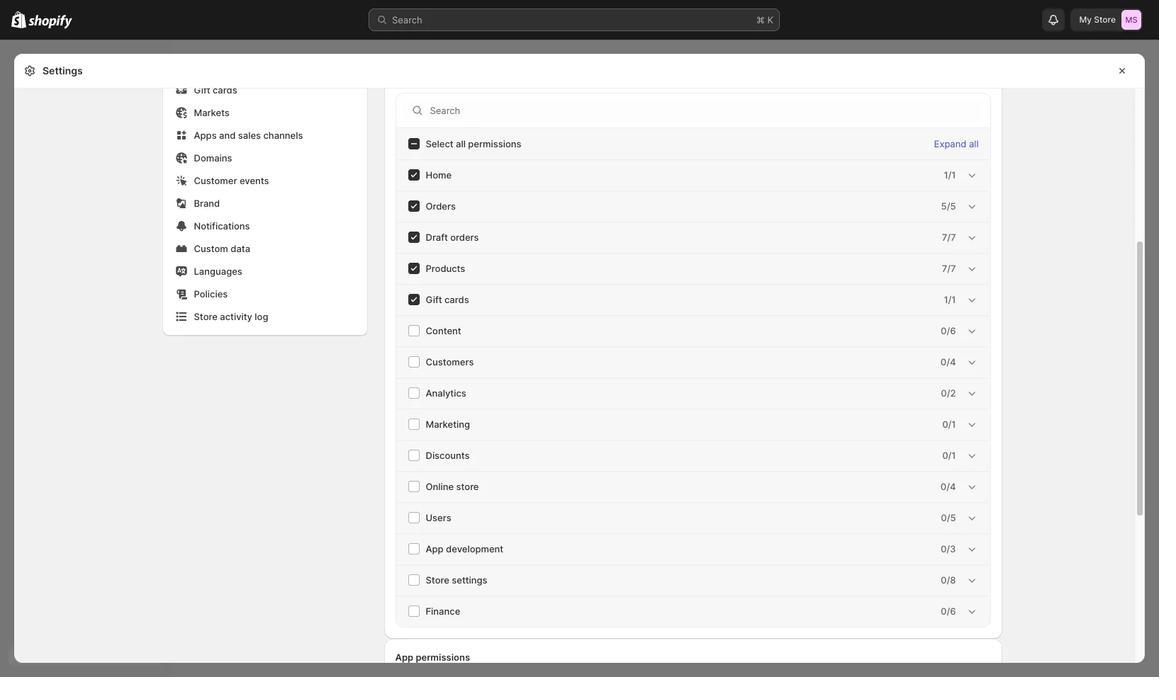 Task type: locate. For each thing, give the bounding box(es) containing it.
channels
[[263, 130, 303, 141]]

0 horizontal spatial cards
[[213, 84, 237, 96]]

0/4 for online store
[[941, 481, 956, 493]]

permissions down finance
[[416, 652, 470, 664]]

1 horizontal spatial gift cards
[[426, 294, 469, 306]]

1 vertical spatial 0/6
[[941, 606, 956, 617]]

all for select
[[456, 138, 466, 150]]

2 0/6 from the top
[[941, 606, 956, 617]]

0 horizontal spatial gift cards
[[194, 84, 237, 96]]

0/4 up 0/5
[[941, 481, 956, 493]]

1 vertical spatial 7/7
[[942, 263, 956, 274]]

0/6 for finance
[[941, 606, 956, 617]]

0 vertical spatial permissions
[[468, 138, 521, 150]]

policies
[[194, 289, 228, 300]]

1 vertical spatial permissions
[[416, 652, 470, 664]]

2 vertical spatial store
[[426, 575, 449, 586]]

my store image
[[1121, 10, 1141, 30]]

store
[[1094, 14, 1116, 25], [194, 311, 218, 323], [426, 575, 449, 586]]

customer
[[194, 175, 237, 186]]

0 vertical spatial app
[[426, 544, 444, 555]]

brand
[[194, 198, 220, 209]]

1 0/4 from the top
[[941, 357, 956, 368]]

0 vertical spatial gift cards
[[194, 84, 237, 96]]

analytics
[[426, 388, 466, 399]]

shopify image
[[11, 11, 26, 28], [29, 15, 72, 29]]

1 horizontal spatial app
[[426, 544, 444, 555]]

1 vertical spatial 0/4
[[941, 481, 956, 493]]

all inside "dropdown button"
[[969, 138, 979, 150]]

0/4
[[941, 357, 956, 368], [941, 481, 956, 493]]

cards
[[213, 84, 237, 96], [444, 294, 469, 306]]

1 vertical spatial app
[[395, 652, 413, 664]]

1 horizontal spatial all
[[969, 138, 979, 150]]

app
[[426, 544, 444, 555], [395, 652, 413, 664]]

0/6 down "0/8"
[[941, 606, 956, 617]]

2 horizontal spatial store
[[1094, 14, 1116, 25]]

5/5
[[941, 201, 956, 212]]

finance
[[426, 606, 460, 617]]

2 0/4 from the top
[[941, 481, 956, 493]]

0/1
[[942, 419, 956, 430], [942, 450, 956, 461]]

users
[[426, 513, 451, 524]]

0 horizontal spatial app
[[395, 652, 413, 664]]

customers
[[426, 357, 474, 368]]

gift
[[194, 84, 210, 96], [426, 294, 442, 306]]

gift up the markets
[[194, 84, 210, 96]]

1 vertical spatial gift cards
[[426, 294, 469, 306]]

1 vertical spatial store
[[194, 311, 218, 323]]

0 vertical spatial gift
[[194, 84, 210, 96]]

data
[[231, 243, 250, 254]]

languages link
[[171, 262, 358, 281]]

1 0/1 from the top
[[942, 419, 956, 430]]

0 horizontal spatial store
[[194, 311, 218, 323]]

cards up the markets
[[213, 84, 237, 96]]

brand link
[[171, 194, 358, 213]]

⌘ k
[[756, 14, 773, 26]]

gift cards
[[194, 84, 237, 96], [426, 294, 469, 306]]

all
[[456, 138, 466, 150], [969, 138, 979, 150]]

1 1/1 from the top
[[944, 169, 956, 181]]

all right the select
[[456, 138, 466, 150]]

dialog
[[1151, 54, 1159, 117]]

apps and sales channels link
[[171, 125, 358, 145]]

cards down products
[[444, 294, 469, 306]]

0 horizontal spatial all
[[456, 138, 466, 150]]

domains
[[194, 152, 232, 164]]

1 all from the left
[[456, 138, 466, 150]]

1 vertical spatial cards
[[444, 294, 469, 306]]

1 vertical spatial gift
[[426, 294, 442, 306]]

0/1 for discounts
[[942, 450, 956, 461]]

online
[[426, 481, 454, 493]]

apps
[[194, 130, 217, 141]]

1 horizontal spatial cards
[[444, 294, 469, 306]]

gift cards link
[[171, 80, 358, 100]]

search
[[392, 14, 422, 26]]

store down the policies
[[194, 311, 218, 323]]

0/6
[[941, 325, 956, 337], [941, 606, 956, 617]]

1/1
[[944, 169, 956, 181], [944, 294, 956, 306]]

2 all from the left
[[969, 138, 979, 150]]

1 7/7 from the top
[[942, 232, 956, 243]]

7/7
[[942, 232, 956, 243], [942, 263, 956, 274]]

1 vertical spatial 0/1
[[942, 450, 956, 461]]

customer events
[[194, 175, 269, 186]]

sales
[[238, 130, 261, 141]]

0 vertical spatial 0/6
[[941, 325, 956, 337]]

Search text field
[[430, 99, 984, 122]]

0 vertical spatial 0/1
[[942, 419, 956, 430]]

0/4 up 0/2
[[941, 357, 956, 368]]

1 0/6 from the top
[[941, 325, 956, 337]]

store up finance
[[426, 575, 449, 586]]

2 0/1 from the top
[[942, 450, 956, 461]]

1 horizontal spatial shopify image
[[29, 15, 72, 29]]

permissions
[[468, 138, 521, 150], [416, 652, 470, 664]]

gift cards down products
[[426, 294, 469, 306]]

0/5
[[941, 513, 956, 524]]

0/2
[[941, 388, 956, 399]]

2 7/7 from the top
[[942, 263, 956, 274]]

0 vertical spatial store
[[1094, 14, 1116, 25]]

orders
[[450, 232, 479, 243]]

policies link
[[171, 284, 358, 304]]

online store
[[426, 481, 479, 493]]

my store
[[1079, 14, 1116, 25]]

1 vertical spatial 1/1
[[944, 294, 956, 306]]

products
[[426, 263, 465, 274]]

gift cards up the markets
[[194, 84, 237, 96]]

log
[[255, 311, 268, 323]]

all right expand
[[969, 138, 979, 150]]

2 1/1 from the top
[[944, 294, 956, 306]]

0/8
[[941, 575, 956, 586]]

select
[[426, 138, 453, 150]]

0 vertical spatial 1/1
[[944, 169, 956, 181]]

1 horizontal spatial store
[[426, 575, 449, 586]]

0 vertical spatial 0/4
[[941, 357, 956, 368]]

orders
[[426, 201, 456, 212]]

0 vertical spatial 7/7
[[942, 232, 956, 243]]

permissions right the select
[[468, 138, 521, 150]]

store for store activity log
[[194, 311, 218, 323]]

1 horizontal spatial gift
[[426, 294, 442, 306]]

gift up content
[[426, 294, 442, 306]]

store right my at right
[[1094, 14, 1116, 25]]

0/6 up 0/2
[[941, 325, 956, 337]]



Task type: describe. For each thing, give the bounding box(es) containing it.
k
[[767, 14, 773, 26]]

all for expand
[[969, 138, 979, 150]]

activity
[[220, 311, 252, 323]]

app development
[[426, 544, 503, 555]]

discounts
[[426, 450, 470, 461]]

store for store settings
[[426, 575, 449, 586]]

notifications link
[[171, 216, 358, 236]]

draft orders
[[426, 232, 479, 243]]

customer events link
[[171, 171, 358, 191]]

1/1 for home
[[944, 169, 956, 181]]

draft
[[426, 232, 448, 243]]

⌘
[[756, 14, 765, 26]]

store activity log link
[[171, 307, 358, 327]]

custom data
[[194, 243, 250, 254]]

languages
[[194, 266, 242, 277]]

store activity log
[[194, 311, 268, 323]]

1/1 for gift cards
[[944, 294, 956, 306]]

notifications
[[194, 220, 250, 232]]

expand all button
[[926, 129, 987, 159]]

expand all
[[934, 138, 979, 150]]

apps and sales channels
[[194, 130, 303, 141]]

store
[[456, 481, 479, 493]]

custom data link
[[171, 239, 358, 259]]

markets link
[[171, 103, 358, 123]]

select all permissions
[[426, 138, 521, 150]]

app permissions
[[395, 652, 470, 664]]

0/4 for customers
[[941, 357, 956, 368]]

0 horizontal spatial gift
[[194, 84, 210, 96]]

0/1 for marketing
[[942, 419, 956, 430]]

store settings
[[426, 575, 487, 586]]

home
[[426, 169, 452, 181]]

events
[[240, 175, 269, 186]]

settings dialog
[[14, 0, 1145, 678]]

0 vertical spatial cards
[[213, 84, 237, 96]]

7/7 for draft orders
[[942, 232, 956, 243]]

app for app permissions
[[395, 652, 413, 664]]

0/6 for content
[[941, 325, 956, 337]]

markets
[[194, 107, 230, 118]]

settings
[[452, 575, 487, 586]]

0 horizontal spatial shopify image
[[11, 11, 26, 28]]

my
[[1079, 14, 1092, 25]]

custom
[[194, 243, 228, 254]]

content
[[426, 325, 461, 337]]

domains link
[[171, 148, 358, 168]]

development
[[446, 544, 503, 555]]

and
[[219, 130, 236, 141]]

app for app development
[[426, 544, 444, 555]]

settings
[[43, 65, 83, 77]]

7/7 for products
[[942, 263, 956, 274]]

0/3
[[941, 544, 956, 555]]

expand
[[934, 138, 966, 150]]

marketing
[[426, 419, 470, 430]]



Task type: vqa. For each thing, say whether or not it's contained in the screenshot.


